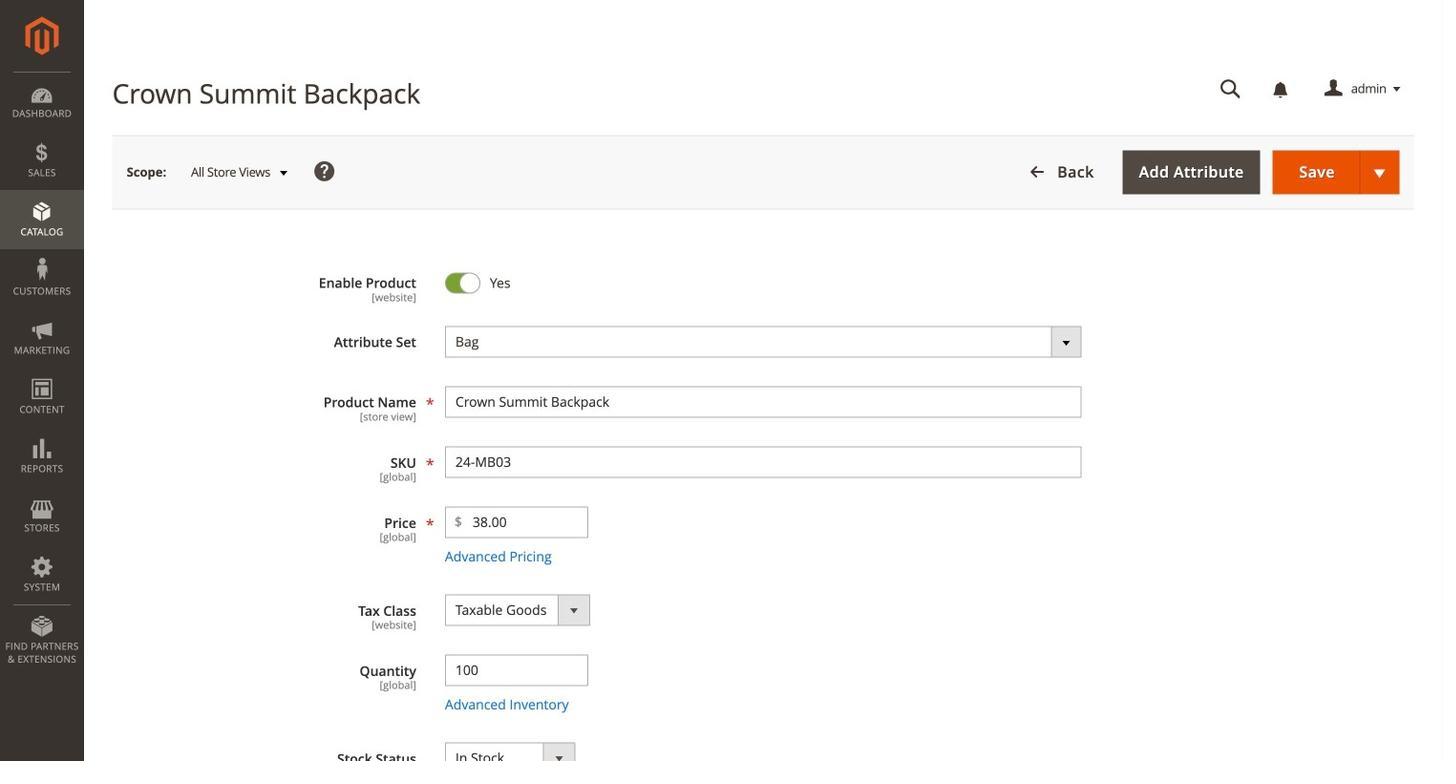 Task type: vqa. For each thing, say whether or not it's contained in the screenshot.
From text field
no



Task type: locate. For each thing, give the bounding box(es) containing it.
None text field
[[445, 386, 1082, 418], [445, 655, 588, 686], [445, 386, 1082, 418], [445, 655, 588, 686]]

menu bar
[[0, 72, 84, 675]]

None text field
[[1207, 73, 1255, 106], [445, 446, 1082, 478], [463, 508, 587, 537], [1207, 73, 1255, 106], [445, 446, 1082, 478], [463, 508, 587, 537]]

magento admin panel image
[[25, 16, 59, 55]]



